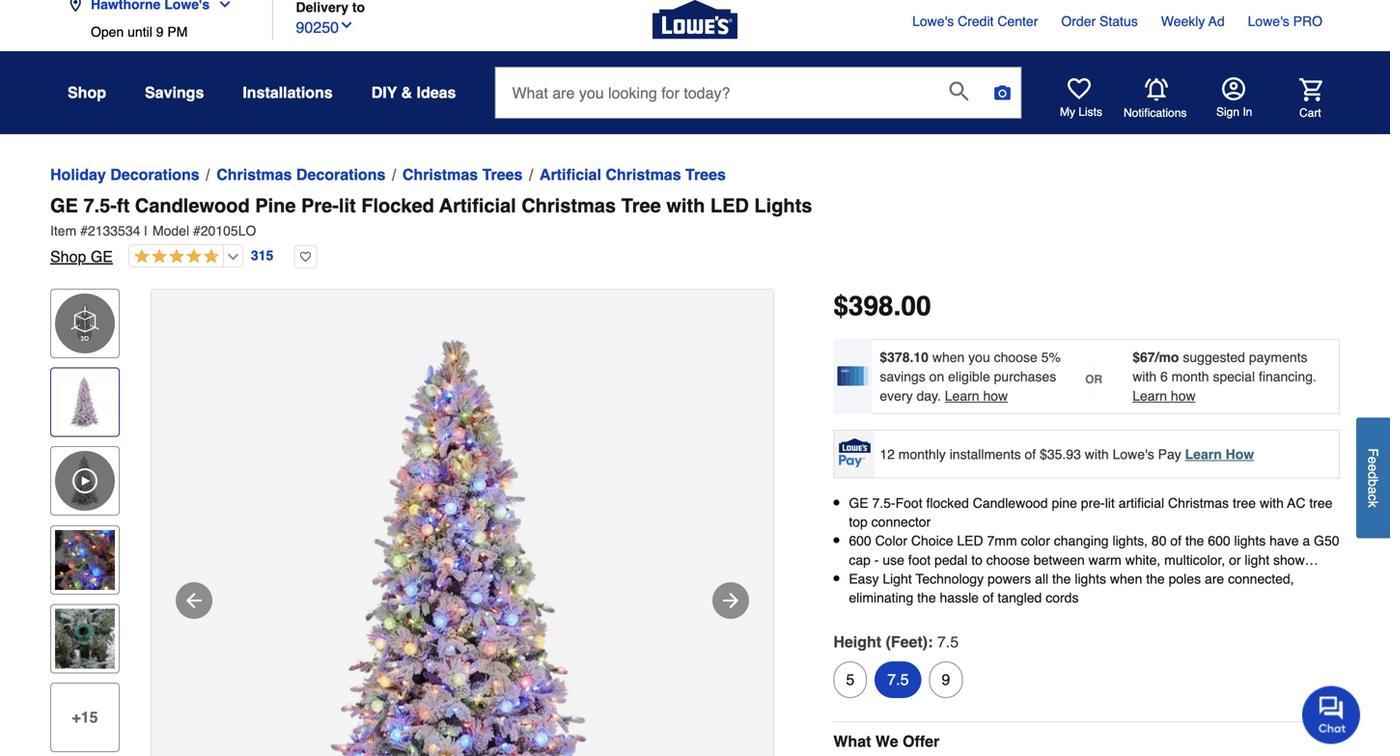 Task type: vqa. For each thing, say whether or not it's contained in the screenshot.
12 monthly installments of $35.93 with Lowe's Pay Learn How
yes



Task type: locate. For each thing, give the bounding box(es) containing it.
1 horizontal spatial ge
[[91, 248, 113, 266]]

flocked
[[361, 195, 434, 217]]

7.5- up 2133534
[[84, 195, 117, 217]]

1 how from the left
[[984, 388, 1009, 404]]

600 up or
[[1209, 533, 1231, 549]]

lowe's credit center link
[[913, 12, 1039, 31]]

1 horizontal spatial how
[[1172, 388, 1196, 404]]

easy light technology powers all the lights when the poles are connected, eliminating the hassle of tangled cords
[[849, 571, 1295, 606]]

with inside "ge 7.5-ft candlewood pine pre-lit flocked artificial christmas tree with led lights item # 2133534 | model # 20105lo"
[[667, 195, 705, 217]]

0 horizontal spatial candlewood
[[135, 195, 250, 217]]

1 horizontal spatial learn how button
[[1133, 386, 1196, 406]]

1 vertical spatial lights
[[1075, 571, 1107, 587]]

2 learn how button from the left
[[1133, 386, 1196, 406]]

2 horizontal spatial ge
[[849, 495, 869, 511]]

1 horizontal spatial 600
[[1209, 533, 1231, 549]]

600 up cap
[[849, 533, 872, 549]]

learn down the eligible
[[945, 388, 980, 404]]

1 vertical spatial led
[[958, 533, 984, 549]]

choose inside ge 7.5-foot flocked candlewood pine pre-lit artificial christmas tree with ac tree top connector 600 color choice led 7mm color changing lights, 80 of the 600 lights have a g50 cap - use foot pedal to choose between warm white, multicolor, or light show settings
[[987, 552, 1031, 568]]

a up the k
[[1366, 487, 1382, 494]]

0 vertical spatial 9
[[156, 24, 164, 40]]

artificial christmas trees
[[540, 166, 726, 184]]

choose up 'powers'
[[987, 552, 1031, 568]]

lowe's home improvement lists image
[[1068, 77, 1091, 100]]

1 horizontal spatial lit
[[1106, 495, 1115, 511]]

arrow right image
[[720, 589, 743, 612]]

$ left /mo
[[1133, 350, 1141, 365]]

show
[[1274, 552, 1306, 568]]

weekly ad
[[1162, 14, 1225, 29]]

artificial
[[1119, 495, 1165, 511]]

398
[[849, 291, 894, 322]]

lowe's left pro
[[1249, 14, 1290, 29]]

choose up purchases
[[995, 350, 1038, 365]]

2 horizontal spatial $
[[1133, 350, 1141, 365]]

of left '$35.93'
[[1025, 446, 1037, 462]]

led up to
[[958, 533, 984, 549]]

1 e from the top
[[1366, 457, 1382, 464]]

christmas trees
[[403, 166, 523, 184]]

learn how
[[945, 388, 1009, 404]]

c
[[1366, 494, 1382, 501]]

/mo
[[1156, 350, 1180, 365]]

christmas down artificial christmas trees link
[[522, 195, 616, 217]]

7.5 down height (feet) : 7.5
[[888, 671, 909, 689]]

0 vertical spatial of
[[1025, 446, 1037, 462]]

1 horizontal spatial tree
[[1310, 495, 1333, 511]]

my lists
[[1061, 105, 1103, 119]]

tree right the ac
[[1310, 495, 1333, 511]]

credit
[[958, 14, 994, 29]]

0 vertical spatial led
[[711, 195, 749, 217]]

christmas
[[217, 166, 292, 184], [403, 166, 478, 184], [606, 166, 682, 184], [522, 195, 616, 217], [1169, 495, 1230, 511]]

1 horizontal spatial learn
[[1133, 388, 1168, 404]]

0 vertical spatial 7.5
[[938, 633, 959, 651]]

how down month
[[1172, 388, 1196, 404]]

1 horizontal spatial a
[[1366, 487, 1382, 494]]

0 vertical spatial artificial
[[540, 166, 602, 184]]

0 vertical spatial ge
[[50, 195, 78, 217]]

of down 'powers'
[[983, 590, 994, 606]]

lit inside "ge 7.5-ft candlewood pine pre-lit flocked artificial christmas tree with led lights item # 2133534 | model # 20105lo"
[[339, 195, 356, 217]]

candlewood inside "ge 7.5-ft candlewood pine pre-lit flocked artificial christmas tree with led lights item # 2133534 | model # 20105lo"
[[135, 195, 250, 217]]

1 horizontal spatial $
[[880, 350, 888, 365]]

shop down 'open'
[[68, 84, 106, 101]]

0 horizontal spatial $
[[834, 291, 849, 322]]

1 vertical spatial shop
[[50, 248, 86, 266]]

2 horizontal spatial learn
[[1186, 446, 1223, 462]]

lights
[[1235, 533, 1267, 549], [1075, 571, 1107, 587]]

0 vertical spatial chevron down image
[[210, 0, 233, 12]]

lowe's home improvement account image
[[1223, 77, 1246, 100]]

0 horizontal spatial of
[[983, 590, 994, 606]]

learn
[[945, 388, 980, 404], [1133, 388, 1168, 404], [1186, 446, 1223, 462]]

1 vertical spatial candlewood
[[973, 495, 1049, 511]]

christmas decorations link
[[217, 163, 386, 186]]

decorations up ft
[[110, 166, 200, 184]]

how down the eligible
[[984, 388, 1009, 404]]

christmas up pine
[[217, 166, 292, 184]]

the up the multicolor,
[[1186, 533, 1205, 549]]

weekly ad link
[[1162, 12, 1225, 31]]

&
[[401, 84, 413, 101]]

candlewood up the model
[[135, 195, 250, 217]]

a left g50
[[1303, 533, 1311, 549]]

90250 button
[[296, 14, 354, 39]]

lowe's
[[913, 14, 954, 29], [1249, 14, 1290, 29], [1113, 446, 1155, 462]]

trees up the item number 2 1 3 3 5 3 4 and model number 2 0 1 0 5 l o element
[[686, 166, 726, 184]]

or
[[1230, 552, 1242, 568]]

0 vertical spatial candlewood
[[135, 195, 250, 217]]

learn down 6
[[1133, 388, 1168, 404]]

1 vertical spatial of
[[1171, 533, 1182, 549]]

1 decorations from the left
[[110, 166, 200, 184]]

shop down item
[[50, 248, 86, 266]]

9 down height (feet) : 7.5
[[942, 671, 951, 689]]

of
[[1025, 446, 1037, 462], [1171, 533, 1182, 549], [983, 590, 994, 606]]

christmas inside ge 7.5-foot flocked candlewood pine pre-lit artificial christmas tree with ac tree top connector 600 color choice led 7mm color changing lights, 80 of the 600 lights have a g50 cap - use foot pedal to choose between warm white, multicolor, or light show settings
[[1169, 495, 1230, 511]]

led inside "ge 7.5-ft candlewood pine pre-lit flocked artificial christmas tree with led lights item # 2133534 | model # 20105lo"
[[711, 195, 749, 217]]

order status
[[1062, 14, 1139, 29]]

:
[[928, 633, 933, 651]]

1 vertical spatial chevron down image
[[339, 17, 354, 33]]

1 vertical spatial when
[[1111, 571, 1143, 587]]

1 horizontal spatial trees
[[686, 166, 726, 184]]

1 horizontal spatial decorations
[[296, 166, 386, 184]]

2 tree from the left
[[1310, 495, 1333, 511]]

with up the item number 2 1 3 3 5 3 4 and model number 2 0 1 0 5 l o element
[[667, 195, 705, 217]]

lit left artificial on the bottom of page
[[1106, 495, 1115, 511]]

month
[[1172, 369, 1210, 384]]

# right item
[[80, 223, 88, 239]]

when up on
[[933, 350, 965, 365]]

1 vertical spatial 7.5-
[[873, 495, 896, 511]]

led inside ge 7.5-foot flocked candlewood pine pre-lit artificial christmas tree with ac tree top connector 600 color choice led 7mm color changing lights, 80 of the 600 lights have a g50 cap - use foot pedal to choose between warm white, multicolor, or light show settings
[[958, 533, 984, 549]]

$ left .
[[834, 291, 849, 322]]

0 horizontal spatial lowe's
[[913, 14, 954, 29]]

ge inside "ge 7.5-ft candlewood pine pre-lit flocked artificial christmas tree with led lights item # 2133534 | model # 20105lo"
[[50, 195, 78, 217]]

0 vertical spatial choose
[[995, 350, 1038, 365]]

7.5- up connector
[[873, 495, 896, 511]]

0 vertical spatial a
[[1366, 487, 1382, 494]]

1 horizontal spatial 7.5-
[[873, 495, 896, 511]]

1 horizontal spatial lowe's
[[1113, 446, 1155, 462]]

chevron down image inside 90250 button
[[339, 17, 354, 33]]

powers
[[988, 571, 1032, 587]]

e up b
[[1366, 464, 1382, 472]]

None search field
[[495, 67, 1022, 134]]

0 horizontal spatial 600
[[849, 533, 872, 549]]

have
[[1270, 533, 1300, 549]]

led
[[711, 195, 749, 217], [958, 533, 984, 549]]

ge down 2133534
[[91, 248, 113, 266]]

tree
[[1233, 495, 1257, 511], [1310, 495, 1333, 511]]

1 horizontal spatial when
[[1111, 571, 1143, 587]]

7.5
[[938, 633, 959, 651], [888, 671, 909, 689]]

2 trees from the left
[[686, 166, 726, 184]]

when down white,
[[1111, 571, 1143, 587]]

are
[[1205, 571, 1225, 587]]

0 vertical spatial lights
[[1235, 533, 1267, 549]]

lights down warm
[[1075, 571, 1107, 587]]

2 vertical spatial ge
[[849, 495, 869, 511]]

lit left flocked
[[339, 195, 356, 217]]

decorations inside 'link'
[[110, 166, 200, 184]]

lit
[[339, 195, 356, 217], [1106, 495, 1115, 511]]

80
[[1152, 533, 1167, 549]]

1 horizontal spatial #
[[193, 223, 201, 239]]

learn how button
[[945, 386, 1009, 406], [1133, 386, 1196, 406]]

1 vertical spatial choose
[[987, 552, 1031, 568]]

diy
[[372, 84, 397, 101]]

when
[[933, 350, 965, 365], [1111, 571, 1143, 587]]

lowe's left pay
[[1113, 446, 1155, 462]]

0 horizontal spatial chevron down image
[[210, 0, 233, 12]]

0 vertical spatial when
[[933, 350, 965, 365]]

-
[[875, 552, 879, 568]]

5
[[846, 671, 855, 689]]

top
[[849, 514, 868, 530]]

cart button
[[1273, 78, 1323, 120]]

1 vertical spatial artificial
[[440, 195, 516, 217]]

of right 80
[[1171, 533, 1182, 549]]

2 how from the left
[[1172, 388, 1196, 404]]

0 horizontal spatial decorations
[[110, 166, 200, 184]]

pine
[[1052, 495, 1078, 511]]

candlewood up 7mm
[[973, 495, 1049, 511]]

2 vertical spatial of
[[983, 590, 994, 606]]

lowe's left credit
[[913, 14, 954, 29]]

light
[[1245, 552, 1270, 568]]

1 vertical spatial a
[[1303, 533, 1311, 549]]

chevron down image
[[210, 0, 233, 12], [339, 17, 354, 33]]

christmas down learn how link
[[1169, 495, 1230, 511]]

tree
[[622, 195, 661, 217]]

7.5-
[[84, 195, 117, 217], [873, 495, 896, 511]]

1 vertical spatial 9
[[942, 671, 951, 689]]

0 horizontal spatial artificial
[[440, 195, 516, 217]]

ge for foot
[[849, 495, 869, 511]]

tree down how at the right bottom of the page
[[1233, 495, 1257, 511]]

0 horizontal spatial a
[[1303, 533, 1311, 549]]

0 horizontal spatial learn
[[945, 388, 980, 404]]

0 horizontal spatial when
[[933, 350, 965, 365]]

7.5 right : at the right bottom of the page
[[938, 633, 959, 651]]

lowes pay logo image
[[836, 439, 874, 467]]

lowe's for lowe's pro
[[1249, 14, 1290, 29]]

0 vertical spatial lit
[[339, 195, 356, 217]]

light
[[883, 571, 912, 587]]

pay
[[1159, 446, 1182, 462]]

1 horizontal spatial chevron down image
[[339, 17, 354, 33]]

# right the model
[[193, 223, 201, 239]]

lights inside easy light technology powers all the lights when the poles are connected, eliminating the hassle of tangled cords
[[1075, 571, 1107, 587]]

center
[[998, 14, 1039, 29]]

lowe's home improvement logo image
[[653, 0, 738, 62]]

1 learn how button from the left
[[945, 386, 1009, 406]]

status
[[1100, 14, 1139, 29]]

poles
[[1169, 571, 1202, 587]]

learn how button down 6
[[1133, 386, 1196, 406]]

model
[[153, 223, 189, 239]]

0 horizontal spatial how
[[984, 388, 1009, 404]]

the down white,
[[1147, 571, 1166, 587]]

ge inside ge 7.5-foot flocked candlewood pine pre-lit artificial christmas tree with ac tree top connector 600 color choice led 7mm color changing lights, 80 of the 600 lights have a g50 cap - use foot pedal to choose between warm white, multicolor, or light show settings
[[849, 495, 869, 511]]

1 vertical spatial lit
[[1106, 495, 1115, 511]]

shop for shop ge
[[50, 248, 86, 266]]

7.5- inside "ge 7.5-ft candlewood pine pre-lit flocked artificial christmas tree with led lights item # 2133534 | model # 20105lo"
[[84, 195, 117, 217]]

settings
[[849, 571, 896, 587]]

decorations
[[110, 166, 200, 184], [296, 166, 386, 184]]

e up d
[[1366, 457, 1382, 464]]

1 horizontal spatial led
[[958, 533, 984, 549]]

open until 9 pm
[[91, 24, 188, 40]]

learn inside suggested payments with 6 month special financing. learn how
[[1133, 388, 1168, 404]]

offer
[[903, 733, 940, 751]]

1 vertical spatial 7.5
[[888, 671, 909, 689]]

special
[[1214, 369, 1256, 384]]

1 horizontal spatial 7.5
[[938, 633, 959, 651]]

led up the item number 2 1 3 3 5 3 4 and model number 2 0 1 0 5 l o element
[[711, 195, 749, 217]]

artificial christmas trees link
[[540, 163, 726, 186]]

trees up "ge 7.5-ft candlewood pine pre-lit flocked artificial christmas tree with led lights item # 2133534 | model # 20105lo"
[[483, 166, 523, 184]]

learn how button down the eligible
[[945, 386, 1009, 406]]

how
[[1226, 446, 1255, 462]]

suggested payments with 6 month special financing. learn how
[[1133, 350, 1317, 404]]

with left 6
[[1133, 369, 1157, 384]]

$ up savings
[[880, 350, 888, 365]]

0 horizontal spatial tree
[[1233, 495, 1257, 511]]

tangled
[[998, 590, 1043, 606]]

$ 398 . 00
[[834, 291, 932, 322]]

90250
[[296, 18, 339, 36]]

1 horizontal spatial candlewood
[[973, 495, 1049, 511]]

0 vertical spatial shop
[[68, 84, 106, 101]]

ge up item
[[50, 195, 78, 217]]

the down technology
[[918, 590, 937, 606]]

0 horizontal spatial lit
[[339, 195, 356, 217]]

0 horizontal spatial #
[[80, 223, 88, 239]]

ft
[[117, 195, 130, 217]]

decorations up pre-
[[296, 166, 386, 184]]

0 horizontal spatial led
[[711, 195, 749, 217]]

Search Query text field
[[496, 68, 934, 118]]

chat invite button image
[[1303, 685, 1362, 744]]

learn right pay
[[1186, 446, 1223, 462]]

$35.93
[[1040, 446, 1082, 462]]

0 horizontal spatial 7.5-
[[84, 195, 117, 217]]

f e e d b a c k
[[1366, 448, 1382, 508]]

christmas up "ge 7.5-ft candlewood pine pre-lit flocked artificial christmas tree with led lights item # 2133534 | model # 20105lo"
[[403, 166, 478, 184]]

7.5- inside ge 7.5-foot flocked candlewood pine pre-lit artificial christmas tree with ac tree top connector 600 color choice led 7mm color changing lights, 80 of the 600 lights have a g50 cap - use foot pedal to choose between warm white, multicolor, or light show settings
[[873, 495, 896, 511]]

2 horizontal spatial of
[[1171, 533, 1182, 549]]

0 horizontal spatial trees
[[483, 166, 523, 184]]

item number 2 1 3 3 5 3 4 and model number 2 0 1 0 5 l o element
[[50, 221, 1341, 241]]

9 left pm
[[156, 24, 164, 40]]

when inside "when you choose 5% savings on eligible purchases every day."
[[933, 350, 965, 365]]

1 horizontal spatial 9
[[942, 671, 951, 689]]

ge  #20105lo - thumbnail image
[[55, 372, 115, 432]]

2 decorations from the left
[[296, 166, 386, 184]]

$ for 378.10
[[880, 350, 888, 365]]

12
[[880, 446, 895, 462]]

lowe's pro link
[[1249, 12, 1323, 31]]

7.5- for ft
[[84, 195, 117, 217]]

0 vertical spatial 7.5-
[[84, 195, 117, 217]]

on
[[930, 369, 945, 384]]

0 horizontal spatial ge
[[50, 195, 78, 217]]

ge up top
[[849, 495, 869, 511]]

g50
[[1315, 533, 1340, 549]]

choose inside "when you choose 5% savings on eligible purchases every day."
[[995, 350, 1038, 365]]

0 horizontal spatial learn how button
[[945, 386, 1009, 406]]

lights up light
[[1235, 533, 1267, 549]]

1 horizontal spatial lights
[[1235, 533, 1267, 549]]

artificial inside "ge 7.5-ft candlewood pine pre-lit flocked artificial christmas tree with led lights item # 2133534 | model # 20105lo"
[[440, 195, 516, 217]]

color
[[1021, 533, 1051, 549]]

0 horizontal spatial lights
[[1075, 571, 1107, 587]]

of inside ge 7.5-foot flocked candlewood pine pre-lit artificial christmas tree with ac tree top connector 600 color choice led 7mm color changing lights, 80 of the 600 lights have a g50 cap - use foot pedal to choose between warm white, multicolor, or light show settings
[[1171, 533, 1182, 549]]

2 horizontal spatial lowe's
[[1249, 14, 1290, 29]]

ad
[[1209, 14, 1225, 29]]

with left the ac
[[1260, 495, 1284, 511]]

installments
[[950, 446, 1022, 462]]



Task type: describe. For each thing, give the bounding box(es) containing it.
eligible
[[949, 369, 991, 384]]

a inside button
[[1366, 487, 1382, 494]]

lowe's pro
[[1249, 14, 1323, 29]]

1 tree from the left
[[1233, 495, 1257, 511]]

christmas inside "ge 7.5-ft candlewood pine pre-lit flocked artificial christmas tree with led lights item # 2133534 | model # 20105lo"
[[522, 195, 616, 217]]

savings
[[880, 369, 926, 384]]

7.5- for foot
[[873, 495, 896, 511]]

holiday
[[50, 166, 106, 184]]

multicolor,
[[1165, 552, 1226, 568]]

every
[[880, 388, 913, 404]]

pre-
[[1082, 495, 1106, 511]]

ge  #20105lo - thumbnail2 image
[[55, 530, 115, 590]]

20105lo
[[201, 223, 256, 239]]

lowe's for lowe's credit center
[[913, 14, 954, 29]]

f
[[1366, 448, 1382, 457]]

height (feet) : 7.5
[[834, 633, 959, 651]]

.
[[894, 291, 902, 322]]

lowe's home improvement notification center image
[[1146, 78, 1169, 101]]

lit inside ge 7.5-foot flocked candlewood pine pre-lit artificial christmas tree with ac tree top connector 600 color choice led 7mm color changing lights, 80 of the 600 lights have a g50 cap - use foot pedal to choose between warm white, multicolor, or light show settings
[[1106, 495, 1115, 511]]

decorations for christmas decorations
[[296, 166, 386, 184]]

diy & ideas
[[372, 84, 456, 101]]

1 horizontal spatial artificial
[[540, 166, 602, 184]]

pro
[[1294, 14, 1323, 29]]

1 # from the left
[[80, 223, 88, 239]]

weekly
[[1162, 14, 1206, 29]]

choice
[[912, 533, 954, 549]]

installations button
[[243, 75, 333, 110]]

1 trees from the left
[[483, 166, 523, 184]]

378.10
[[888, 350, 929, 365]]

learn how button for /mo
[[1133, 386, 1196, 406]]

holiday decorations
[[50, 166, 200, 184]]

+15 button
[[50, 683, 120, 752]]

1 600 from the left
[[849, 533, 872, 549]]

lowe's credit center
[[913, 14, 1039, 29]]

ge 7.5-ft candlewood pine pre-lit flocked artificial christmas tree with led lights item # 2133534 | model # 20105lo
[[50, 195, 813, 239]]

1 horizontal spatial of
[[1025, 446, 1037, 462]]

heart outline image
[[294, 245, 317, 269]]

2133534
[[88, 223, 140, 239]]

foot
[[896, 495, 923, 511]]

67
[[1141, 350, 1156, 365]]

ac
[[1288, 495, 1306, 511]]

installations
[[243, 84, 333, 101]]

$ for 67
[[1133, 350, 1141, 365]]

00
[[902, 291, 932, 322]]

$ 67 /mo
[[1133, 350, 1180, 365]]

a inside ge 7.5-foot flocked candlewood pine pre-lit artificial christmas tree with ac tree top connector 600 color choice led 7mm color changing lights, 80 of the 600 lights have a g50 cap - use foot pedal to choose between warm white, multicolor, or light show settings
[[1303, 533, 1311, 549]]

of inside easy light technology powers all the lights when the poles are connected, eliminating the hassle of tangled cords
[[983, 590, 994, 606]]

we
[[876, 733, 899, 751]]

learn how button for $ 378.10
[[945, 386, 1009, 406]]

the up cords on the right
[[1053, 571, 1072, 587]]

technology
[[916, 571, 984, 587]]

height
[[834, 633, 882, 651]]

christmas up tree
[[606, 166, 682, 184]]

arrow left image
[[183, 589, 206, 612]]

0 horizontal spatial 9
[[156, 24, 164, 40]]

my lists link
[[1061, 77, 1103, 120]]

camera image
[[993, 83, 1013, 102]]

christmas decorations
[[217, 166, 386, 184]]

savings button
[[145, 75, 204, 110]]

lists
[[1079, 105, 1103, 119]]

candlewood inside ge 7.5-foot flocked candlewood pine pre-lit artificial christmas tree with ac tree top connector 600 color choice led 7mm color changing lights, 80 of the 600 lights have a g50 cap - use foot pedal to choose between warm white, multicolor, or light show settings
[[973, 495, 1049, 511]]

my
[[1061, 105, 1076, 119]]

lights inside ge 7.5-foot flocked candlewood pine pre-lit artificial christmas tree with ac tree top connector 600 color choice led 7mm color changing lights, 80 of the 600 lights have a g50 cap - use foot pedal to choose between warm white, multicolor, or light show settings
[[1235, 533, 1267, 549]]

2 e from the top
[[1366, 464, 1382, 472]]

4.7 stars image
[[129, 248, 219, 266]]

or
[[1086, 373, 1103, 386]]

12 monthly installments of $35.93 with lowe's pay learn how
[[880, 446, 1255, 462]]

cap
[[849, 552, 871, 568]]

shop ge
[[50, 248, 113, 266]]

decorations for holiday decorations
[[110, 166, 200, 184]]

b
[[1366, 479, 1382, 487]]

monthly
[[899, 446, 946, 462]]

315
[[251, 248, 274, 263]]

pine
[[255, 195, 296, 217]]

suggested
[[1184, 350, 1246, 365]]

k
[[1366, 501, 1382, 508]]

how inside button
[[984, 388, 1009, 404]]

connector
[[872, 514, 931, 530]]

with inside suggested payments with 6 month special financing. learn how
[[1133, 369, 1157, 384]]

|
[[144, 223, 148, 239]]

hassle
[[940, 590, 979, 606]]

day.
[[917, 388, 942, 404]]

ge for ft
[[50, 195, 78, 217]]

color
[[876, 533, 908, 549]]

when you choose 5% savings on eligible purchases every day.
[[880, 350, 1061, 404]]

1 vertical spatial ge
[[91, 248, 113, 266]]

open
[[91, 24, 124, 40]]

order status link
[[1062, 12, 1139, 31]]

when inside easy light technology powers all the lights when the poles are connected, eliminating the hassle of tangled cords
[[1111, 571, 1143, 587]]

search image
[[950, 81, 969, 101]]

pre-
[[301, 195, 339, 217]]

warm
[[1089, 552, 1122, 568]]

the inside ge 7.5-foot flocked candlewood pine pre-lit artificial christmas tree with ac tree top connector 600 color choice led 7mm color changing lights, 80 of the 600 lights have a g50 cap - use foot pedal to choose between warm white, multicolor, or light show settings
[[1186, 533, 1205, 549]]

2 600 from the left
[[1209, 533, 1231, 549]]

ge  #20105lo image
[[152, 290, 774, 756]]

holiday decorations link
[[50, 163, 200, 186]]

2 # from the left
[[193, 223, 201, 239]]

savings
[[145, 84, 204, 101]]

to
[[972, 552, 983, 568]]

pedal
[[935, 552, 968, 568]]

ge 7.5-foot flocked candlewood pine pre-lit artificial christmas tree with ac tree top connector 600 color choice led 7mm color changing lights, 80 of the 600 lights have a g50 cap - use foot pedal to choose between warm white, multicolor, or light show settings
[[849, 495, 1340, 587]]

sign in button
[[1217, 77, 1253, 120]]

$ 378.10
[[880, 350, 929, 365]]

location image
[[68, 0, 83, 12]]

with right '$35.93'
[[1085, 446, 1109, 462]]

how inside suggested payments with 6 month special financing. learn how
[[1172, 388, 1196, 404]]

ge  #20105lo - thumbnail3 image
[[55, 609, 115, 669]]

changing
[[1054, 533, 1109, 549]]

with inside ge 7.5-foot flocked candlewood pine pre-lit artificial christmas tree with ac tree top connector 600 color choice led 7mm color changing lights, 80 of the 600 lights have a g50 cap - use foot pedal to choose between warm white, multicolor, or light show settings
[[1260, 495, 1284, 511]]

0 horizontal spatial 7.5
[[888, 671, 909, 689]]

diy & ideas button
[[372, 75, 456, 110]]

notifications
[[1124, 106, 1187, 120]]

learn how link
[[1186, 446, 1255, 462]]

shop for shop
[[68, 84, 106, 101]]

$ for 398
[[834, 291, 849, 322]]

d
[[1366, 472, 1382, 479]]

ideas
[[417, 84, 456, 101]]

7mm
[[988, 533, 1018, 549]]

purchases
[[994, 369, 1057, 384]]

connected,
[[1229, 571, 1295, 587]]

lowe's home improvement cart image
[[1300, 78, 1323, 101]]



